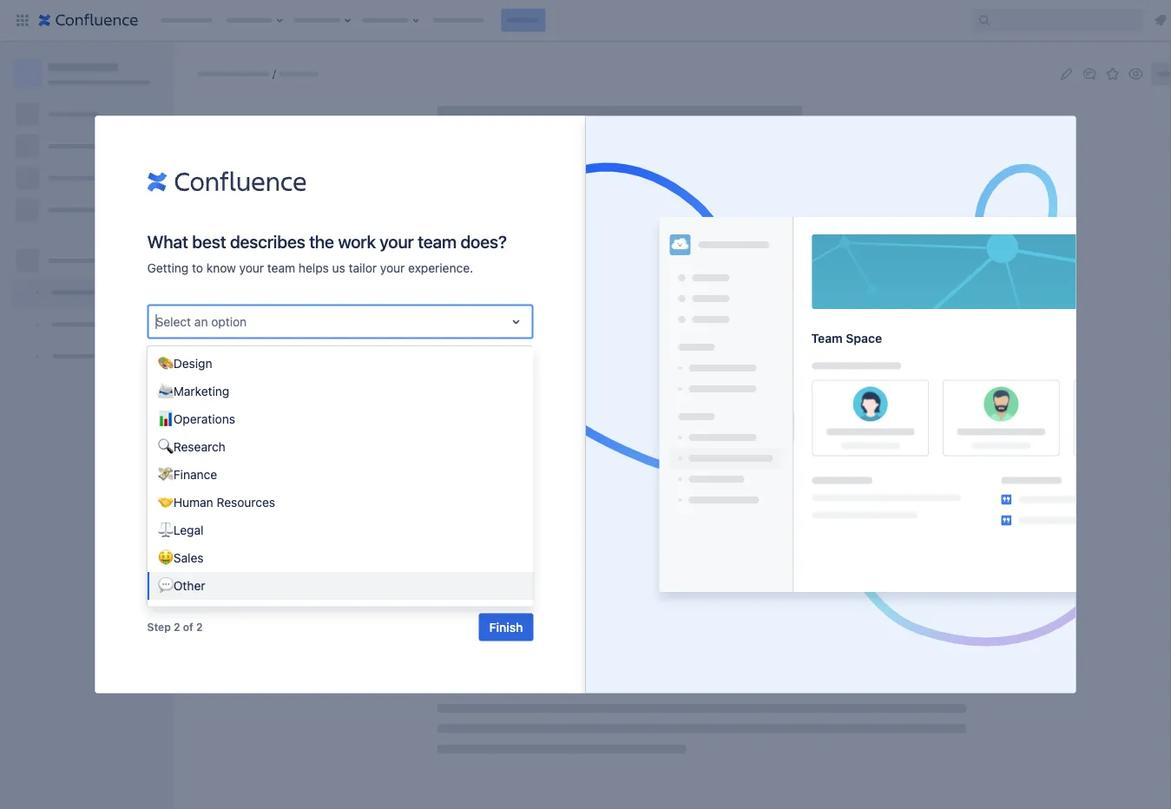 Task type: locate. For each thing, give the bounding box(es) containing it.
2 2 from the left
[[196, 621, 203, 634]]

team
[[812, 331, 843, 345]]

team space heading
[[812, 331, 1172, 345]]

what
[[147, 231, 188, 252]]

team
[[418, 231, 457, 252], [267, 261, 295, 275]]

your right work
[[380, 231, 414, 252]]

your right tailor
[[380, 261, 405, 275]]

📨 marketing
[[158, 384, 229, 398]]

📊
[[158, 412, 170, 426]]

2
[[174, 621, 180, 634], [196, 621, 203, 634]]

2 left of
[[174, 621, 180, 634]]

📊 operations
[[158, 412, 235, 426]]

step
[[147, 621, 171, 634]]

your
[[380, 231, 414, 252], [239, 261, 264, 275], [380, 261, 405, 275]]

select an option
[[156, 314, 247, 329]]

your right know
[[239, 261, 264, 275]]

marketing
[[173, 384, 229, 398]]

experience.
[[408, 261, 473, 275]]

does?
[[461, 231, 507, 252]]

tailor
[[349, 261, 377, 275]]

🎨 design
[[158, 356, 212, 370]]

resources
[[216, 495, 275, 509]]

confluence logo image
[[147, 168, 306, 196]]

team up the experience.
[[418, 231, 457, 252]]

work
[[338, 231, 376, 252]]

finish
[[489, 620, 523, 634]]

0 horizontal spatial 2
[[174, 621, 180, 634]]

getting
[[147, 261, 189, 275]]

an
[[194, 314, 208, 329]]

1 horizontal spatial team
[[418, 231, 457, 252]]

content image
[[812, 363, 1172, 526]]

project
[[173, 328, 213, 343]]

management
[[216, 328, 289, 343]]

human
[[173, 495, 213, 509]]

💸 finance
[[158, 467, 217, 482]]

design
[[173, 356, 212, 370]]

team down describes
[[267, 261, 295, 275]]

🔍
[[158, 439, 170, 454]]

operations
[[173, 412, 235, 426]]

2 right of
[[196, 621, 203, 634]]

🤑
[[158, 551, 170, 565]]

team space
[[812, 331, 882, 345]]

None text field
[[156, 313, 159, 330]]

select
[[156, 314, 191, 329]]

to
[[192, 261, 203, 275]]

📨
[[158, 384, 170, 398]]

0 horizontal spatial team
[[267, 261, 295, 275]]

🤝 human resources
[[158, 495, 275, 509]]

1 horizontal spatial 2
[[196, 621, 203, 634]]

helps
[[299, 261, 329, 275]]



Task type: vqa. For each thing, say whether or not it's contained in the screenshot.
Expand dropdown menu icon
no



Task type: describe. For each thing, give the bounding box(es) containing it.
🤑 sales
[[158, 551, 203, 565]]

🔍 research
[[158, 439, 225, 454]]

🎯 project management
[[158, 328, 289, 343]]

option
[[211, 314, 247, 329]]

folder icon image
[[670, 234, 699, 255]]

💸
[[158, 467, 170, 482]]

open image
[[506, 311, 527, 332]]

finish button
[[479, 614, 534, 641]]

💬 other
[[158, 578, 205, 593]]

0 vertical spatial team
[[418, 231, 457, 252]]

space
[[846, 331, 882, 345]]

sales
[[173, 551, 203, 565]]

other
[[173, 578, 205, 593]]

us
[[332, 261, 345, 275]]

banner image
[[812, 234, 1172, 309]]

⚖️
[[158, 523, 170, 537]]

finance
[[173, 467, 217, 482]]

🤝
[[158, 495, 170, 509]]

step 2 of 2
[[147, 621, 203, 634]]

🎨
[[158, 356, 170, 370]]

what best describes the work your team does? getting to know your team helps us tailor your experience.
[[147, 231, 507, 275]]

of
[[183, 621, 193, 634]]

1 vertical spatial team
[[267, 261, 295, 275]]

describes
[[230, 231, 305, 252]]

know
[[206, 261, 236, 275]]

🎯
[[158, 328, 170, 343]]

legal
[[173, 523, 203, 537]]

1 2 from the left
[[174, 621, 180, 634]]

research
[[173, 439, 225, 454]]

⚖️ legal
[[158, 523, 203, 537]]

the
[[309, 231, 334, 252]]

best
[[192, 231, 226, 252]]

💬
[[158, 578, 170, 593]]



